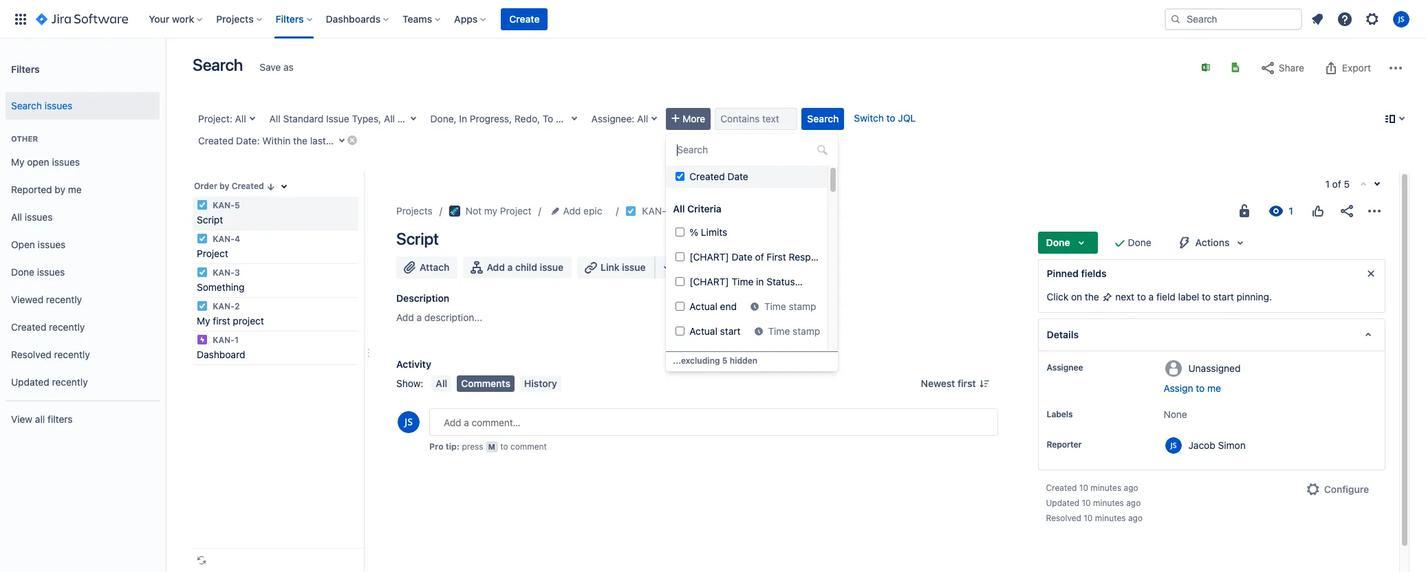 Task type: describe. For each thing, give the bounding box(es) containing it.
details
[[1047, 329, 1079, 341]]

time up time stamp image
[[732, 276, 754, 288]]

% limits
[[690, 226, 727, 238]]

all inside button
[[436, 378, 447, 389]]

stamp for actual start
[[793, 325, 820, 337]]

search for search issues
[[11, 99, 42, 111]]

0 vertical spatial minutes
[[1091, 483, 1121, 493]]

click on the
[[1047, 291, 1102, 303]]

pro
[[429, 442, 443, 452]]

all standard issue types,                                 all sub-task issue types,                                 epic,                                 task,                                 subtask button
[[264, 108, 585, 130]]

0 horizontal spatial the
[[293, 135, 308, 147]]

time stamp image
[[751, 303, 759, 311]]

Search issues using keywords text field
[[715, 108, 798, 130]]

days
[[379, 135, 400, 147]]

0 vertical spatial 10
[[1079, 483, 1088, 493]]

all issues link
[[6, 204, 160, 231]]

search image
[[1170, 13, 1181, 24]]

configure
[[1324, 484, 1369, 495]]

2 vertical spatial minutes
[[1095, 513, 1126, 524]]

label
[[1178, 291, 1199, 303]]

assign
[[1164, 382, 1193, 394]]

first for newest
[[958, 378, 976, 389]]

atlas
[[690, 350, 711, 362]]

1 vertical spatial the
[[1085, 291, 1099, 303]]

all up date:
[[235, 113, 246, 125]]

link
[[601, 261, 619, 273]]

click
[[1047, 291, 1069, 303]]

help image
[[1337, 11, 1353, 27]]

my open issues link
[[6, 149, 160, 176]]

hide message image
[[1363, 266, 1379, 282]]

comment
[[510, 442, 547, 452]]

1 horizontal spatial of
[[1332, 178, 1341, 190]]

date:
[[236, 135, 260, 147]]

kan-4
[[211, 234, 240, 244]]

m
[[488, 442, 495, 451]]

all standard issue types,                                 all sub-task issue types,                                 epic,                                 task,                                 subtask
[[269, 113, 585, 125]]

updated inside other group
[[11, 376, 49, 388]]

kan-2
[[211, 301, 240, 312]]

newest first image
[[979, 378, 990, 389]]

0 vertical spatial 2
[[370, 135, 376, 147]]

recently for updated recently
[[52, 376, 88, 388]]

...excluding
[[673, 356, 720, 366]]

5 down order by created link
[[235, 200, 240, 211]]

fields
[[1081, 268, 1107, 279]]

open issues
[[11, 238, 66, 250]]

status
[[844, 276, 871, 288]]

time down response
[[809, 276, 831, 288]]

1 issue from the left
[[326, 113, 349, 125]]

time stamp image
[[754, 328, 763, 336]]

[chart] for [chart] time in status
[[690, 276, 729, 288]]

my for my first project
[[197, 315, 210, 327]]

export
[[1342, 62, 1371, 74]]

done,                                 in progress,                                 redo,                                 to do
[[430, 113, 568, 125]]

not my project
[[466, 205, 532, 217]]

resolved recently link
[[6, 341, 160, 369]]

pinned
[[1047, 268, 1079, 279]]

1 vertical spatial 2
[[235, 301, 240, 312]]

add a description...
[[396, 312, 483, 323]]

projects for projects "popup button"
[[216, 13, 254, 24]]

recently for viewed recently
[[46, 293, 82, 305]]

kan-5 link
[[642, 203, 672, 219]]

updated recently
[[11, 376, 88, 388]]

projects link
[[396, 203, 433, 219]]

resolved inside other group
[[11, 349, 51, 360]]

add epic button
[[548, 203, 606, 219]]

time right time stamp image
[[764, 301, 786, 312]]

0 horizontal spatial script
[[197, 214, 223, 226]]

kan- left 'all criteria'
[[642, 205, 666, 217]]

1 vertical spatial a
[[1149, 291, 1154, 303]]

something
[[197, 281, 245, 293]]

created left small icon
[[232, 181, 264, 191]]

newest first
[[921, 378, 976, 389]]

resolved recently
[[11, 349, 90, 360]]

a for child
[[507, 261, 513, 273]]

weeks,
[[337, 135, 368, 147]]

search for search button
[[807, 113, 839, 125]]

subtask
[[549, 113, 585, 125]]

add a child issue
[[487, 261, 563, 273]]

1 in from the left
[[756, 276, 764, 288]]

to for a
[[1137, 291, 1146, 303]]

to right label
[[1202, 291, 1211, 303]]

atlas project key
[[690, 350, 763, 362]]

1 types, from the left
[[352, 113, 381, 125]]

my first project
[[197, 315, 264, 327]]

time in status
[[809, 276, 871, 288]]

my for my open issues
[[11, 156, 24, 168]]

reported
[[11, 183, 52, 195]]

done issues
[[11, 266, 65, 278]]

by for reported
[[55, 183, 65, 195]]

[chart] time in status
[[690, 276, 795, 288]]

1 vertical spatial script
[[396, 229, 439, 248]]

date for created
[[727, 171, 748, 182]]

epic image
[[197, 334, 208, 345]]

0 vertical spatial project
[[233, 315, 264, 327]]

created for created 10 minutes ago updated 10 minutes ago resolved 10 minutes ago
[[1046, 483, 1077, 493]]

all up within
[[269, 113, 280, 125]]

menu bar containing all
[[429, 376, 564, 392]]

not available - this is the first issue image
[[1358, 180, 1369, 191]]

0 horizontal spatial kan-5
[[211, 200, 240, 211]]

1 vertical spatial 1
[[235, 335, 239, 345]]

project inside all criteria element
[[714, 350, 745, 362]]

issues for open issues
[[38, 238, 66, 250]]

other group
[[6, 120, 160, 400]]

done inside dropdown button
[[1046, 237, 1070, 248]]

task,
[[524, 113, 547, 125]]

key
[[748, 350, 763, 362]]

actual for actual start
[[690, 325, 717, 337]]

created 10 minutes ago updated 10 minutes ago resolved 10 minutes ago
[[1046, 483, 1143, 524]]

...excluding 5 hidden
[[673, 356, 758, 366]]

reporter pin to top. only you can see pinned fields. image
[[1084, 440, 1095, 451]]

more button
[[666, 108, 711, 130]]

0 vertical spatial ago
[[1124, 483, 1138, 493]]

1 horizontal spatial start
[[1213, 291, 1234, 303]]

issues for search issues
[[45, 99, 72, 111]]

a for description...
[[417, 312, 422, 323]]

all inside other group
[[11, 211, 22, 223]]

project: all
[[198, 113, 246, 125]]

standard
[[283, 113, 323, 125]]

updated recently link
[[6, 369, 160, 396]]

0 vertical spatial 1
[[1325, 178, 1330, 190]]

teams button
[[398, 8, 446, 30]]

share
[[1279, 62, 1304, 74]]

add epic
[[563, 205, 602, 217]]

1 vertical spatial 10
[[1082, 498, 1091, 508]]

link web pages and more image
[[658, 259, 675, 276]]

share image
[[1339, 203, 1355, 219]]

filters
[[48, 413, 73, 425]]

2 horizontal spatial done
[[1128, 237, 1151, 248]]

open issues link
[[6, 231, 160, 259]]

jacob
[[1188, 439, 1215, 451]]

projects button
[[212, 8, 267, 30]]

primary element
[[8, 0, 1165, 38]]

apps button
[[450, 8, 491, 30]]

kan- for project
[[213, 234, 235, 244]]

as
[[283, 61, 294, 73]]

%
[[690, 226, 698, 238]]

5 left the hidden
[[722, 356, 728, 366]]

1 horizontal spatial kan-5
[[642, 205, 672, 217]]

kan- for something
[[213, 268, 235, 278]]

1 vertical spatial project
[[197, 248, 228, 259]]

of inside all criteria element
[[755, 251, 764, 263]]

redo,
[[514, 113, 540, 125]]

0 vertical spatial 4
[[329, 135, 335, 147]]

2 vertical spatial ago
[[1128, 513, 1143, 524]]

created for created date
[[690, 171, 725, 182]]

add for add a description...
[[396, 312, 414, 323]]



Task type: vqa. For each thing, say whether or not it's contained in the screenshot.
Your profile and preferences icon
no



Task type: locate. For each thing, give the bounding box(es) containing it.
1 horizontal spatial first
[[958, 378, 976, 389]]

created down viewed
[[11, 321, 46, 333]]

search down projects "popup button"
[[193, 55, 243, 74]]

search up other
[[11, 99, 42, 111]]

projects inside "popup button"
[[216, 13, 254, 24]]

not my project image
[[449, 206, 460, 217]]

task
[[419, 113, 439, 125]]

0 vertical spatial the
[[293, 135, 308, 147]]

activity
[[396, 358, 431, 370]]

kan- up dashboard
[[213, 335, 235, 345]]

project down kan-4
[[197, 248, 228, 259]]

start inside all criteria element
[[720, 325, 741, 337]]

child
[[515, 261, 537, 273]]

0 vertical spatial search
[[193, 55, 243, 74]]

actual up atlas
[[690, 325, 717, 337]]

0 horizontal spatial in
[[756, 276, 764, 288]]

created inside other group
[[11, 321, 46, 333]]

recently down created recently link
[[54, 349, 90, 360]]

0 vertical spatial add
[[563, 205, 581, 217]]

search inside group
[[11, 99, 42, 111]]

start down the end at the right
[[720, 325, 741, 337]]

done inside other group
[[11, 266, 34, 278]]

0 vertical spatial of
[[1332, 178, 1341, 190]]

filters up the "as"
[[276, 13, 304, 24]]

next issue 'kan-4' ( type 'j' ) image
[[1372, 179, 1383, 190]]

me inside button
[[1207, 382, 1221, 394]]

types,
[[352, 113, 381, 125], [467, 113, 497, 125]]

task image left kan-5 link
[[626, 206, 637, 217]]

status
[[767, 276, 795, 288]]

types, right in
[[467, 113, 497, 125]]

done up pinned
[[1046, 237, 1070, 248]]

to right next
[[1137, 291, 1146, 303]]

me down unassigned
[[1207, 382, 1221, 394]]

1 vertical spatial project
[[714, 350, 745, 362]]

issues for done issues
[[37, 266, 65, 278]]

task image for project
[[197, 233, 208, 244]]

0 horizontal spatial by
[[55, 183, 65, 195]]

save as button
[[253, 56, 301, 78]]

1 horizontal spatial filters
[[276, 13, 304, 24]]

recently for resolved recently
[[54, 349, 90, 360]]

search field down "search issues using keywords" text box at the top of the page
[[673, 140, 831, 160]]

1 vertical spatial updated
[[1046, 498, 1080, 508]]

work
[[172, 13, 194, 24]]

within
[[262, 135, 291, 147]]

created down reporter
[[1046, 483, 1077, 493]]

[chart] date of first response
[[690, 251, 832, 263]]

0 vertical spatial resolved
[[11, 349, 51, 360]]

add for add epic
[[563, 205, 581, 217]]

hidden
[[730, 356, 758, 366]]

1 vertical spatial actual
[[690, 325, 717, 337]]

settings image
[[1364, 11, 1381, 27]]

0 horizontal spatial project
[[197, 248, 228, 259]]

banner containing your work
[[0, 0, 1426, 39]]

0 horizontal spatial project
[[233, 315, 264, 327]]

press
[[462, 442, 483, 452]]

2 up the my first project
[[235, 301, 240, 312]]

0 vertical spatial start
[[1213, 291, 1234, 303]]

2 [chart] from the top
[[690, 276, 729, 288]]

done issues link
[[6, 259, 160, 286]]

issues inside group
[[45, 99, 72, 111]]

ago
[[1124, 483, 1138, 493], [1126, 498, 1141, 508], [1128, 513, 1143, 524]]

to left 'jql'
[[886, 112, 895, 124]]

to right m
[[500, 442, 508, 452]]

issue
[[326, 113, 349, 125], [442, 113, 465, 125]]

search up default image
[[807, 113, 839, 125]]

1 down the my first project
[[235, 335, 239, 345]]

issues right open
[[52, 156, 80, 168]]

kan-5
[[211, 200, 240, 211], [642, 205, 672, 217]]

types, up the remove criteria image at the left of the page
[[352, 113, 381, 125]]

recently up created recently
[[46, 293, 82, 305]]

2 horizontal spatial add
[[563, 205, 581, 217]]

assignee:
[[591, 113, 635, 125]]

all up open on the left top of the page
[[11, 211, 22, 223]]

kan-3
[[211, 268, 240, 278]]

4
[[329, 135, 335, 147], [235, 234, 240, 244]]

issues
[[45, 99, 72, 111], [52, 156, 80, 168], [25, 211, 53, 223], [38, 238, 66, 250], [37, 266, 65, 278]]

kan-5 down order by created
[[211, 200, 240, 211]]

issue right link
[[622, 261, 646, 273]]

next
[[1115, 291, 1134, 303]]

projects right the work
[[216, 13, 254, 24]]

my inside other group
[[11, 156, 24, 168]]

first inside button
[[958, 378, 976, 389]]

date
[[727, 171, 748, 182], [732, 251, 753, 263]]

by inside reported by me link
[[55, 183, 65, 195]]

2 in from the left
[[833, 276, 841, 288]]

my
[[484, 205, 497, 217]]

1 horizontal spatial by
[[220, 181, 229, 191]]

0 horizontal spatial start
[[720, 325, 741, 337]]

filters inside filters dropdown button
[[276, 13, 304, 24]]

0 horizontal spatial search
[[11, 99, 42, 111]]

kan- up something
[[213, 268, 235, 278]]

5 left 'all criteria'
[[666, 205, 672, 217]]

2 issue from the left
[[442, 113, 465, 125]]

viewed recently
[[11, 293, 82, 305]]

assign to me
[[1164, 382, 1221, 394]]

1 horizontal spatial add
[[487, 261, 505, 273]]

created recently link
[[6, 314, 160, 341]]

search issues
[[11, 99, 72, 111]]

created for created recently
[[11, 321, 46, 333]]

all right show:
[[436, 378, 447, 389]]

1 horizontal spatial a
[[507, 261, 513, 273]]

me for assign to me
[[1207, 382, 1221, 394]]

0 vertical spatial project
[[500, 205, 532, 217]]

1 horizontal spatial 4
[[329, 135, 335, 147]]

Add a comment… field
[[429, 409, 998, 436]]

other
[[11, 134, 38, 143]]

stamp
[[789, 301, 816, 312], [793, 325, 820, 337]]

0 horizontal spatial me
[[68, 183, 82, 195]]

task image down order
[[197, 200, 208, 211]]

1 horizontal spatial project
[[500, 205, 532, 217]]

task image left kan-3 on the top left
[[197, 267, 208, 278]]

0 horizontal spatial a
[[417, 312, 422, 323]]

my left open
[[11, 156, 24, 168]]

all left sub-
[[384, 113, 395, 125]]

my up epic image
[[197, 315, 210, 327]]

project
[[233, 315, 264, 327], [714, 350, 745, 362]]

your work
[[149, 13, 194, 24]]

assignee: all
[[591, 113, 648, 125]]

actual end
[[690, 301, 737, 312]]

3
[[235, 268, 240, 278]]

to inside button
[[1196, 382, 1205, 394]]

actual left the end at the right
[[690, 301, 717, 312]]

add down description on the left bottom of page
[[396, 312, 414, 323]]

0 horizontal spatial first
[[213, 315, 230, 327]]

notifications image
[[1309, 11, 1326, 27]]

assign to me button
[[1164, 382, 1371, 396]]

me for reported by me
[[68, 183, 82, 195]]

open in google sheets image
[[1230, 62, 1241, 73]]

2 task image from the top
[[197, 301, 208, 312]]

2 actual from the top
[[690, 325, 717, 337]]

a left child
[[507, 261, 513, 273]]

1 up vote options: no one has voted for this issue yet. image
[[1325, 178, 1330, 190]]

0 horizontal spatial resolved
[[11, 349, 51, 360]]

1 horizontal spatial updated
[[1046, 498, 1080, 508]]

field
[[1156, 291, 1176, 303]]

all right kan-5 link
[[673, 203, 685, 215]]

stamp for actual end
[[789, 301, 816, 312]]

issues up viewed recently at the bottom left of page
[[37, 266, 65, 278]]

recently inside created recently link
[[49, 321, 85, 333]]

date inside all criteria element
[[732, 251, 753, 263]]

[chart] for [chart] date of first response
[[690, 251, 729, 263]]

1 horizontal spatial the
[[1085, 291, 1099, 303]]

updated down resolved recently
[[11, 376, 49, 388]]

2 vertical spatial search
[[807, 113, 839, 125]]

0 vertical spatial actual
[[690, 301, 717, 312]]

to for jql
[[886, 112, 895, 124]]

Search field
[[1165, 8, 1302, 30], [673, 140, 831, 160]]

banner
[[0, 0, 1426, 39]]

jira software image
[[36, 11, 128, 27], [36, 11, 128, 27]]

in
[[459, 113, 467, 125]]

kan- up kan-3 on the top left
[[213, 234, 235, 244]]

search issues group
[[6, 88, 160, 124]]

issues up my open issues
[[45, 99, 72, 111]]

0 horizontal spatial done
[[11, 266, 34, 278]]

1 vertical spatial me
[[1207, 382, 1221, 394]]

0 horizontal spatial add
[[396, 312, 414, 323]]

1 vertical spatial add
[[487, 261, 505, 273]]

date down "search issues using keywords" text box at the top of the page
[[727, 171, 748, 182]]

0 horizontal spatial search field
[[673, 140, 831, 160]]

1 horizontal spatial projects
[[396, 205, 433, 217]]

a inside button
[[507, 261, 513, 273]]

1 horizontal spatial types,
[[467, 113, 497, 125]]

create
[[509, 13, 540, 24]]

done up next
[[1128, 237, 1151, 248]]

2 left the days at the top left of page
[[370, 135, 376, 147]]

0 vertical spatial updated
[[11, 376, 49, 388]]

1 horizontal spatial 1
[[1325, 178, 1330, 190]]

recently
[[46, 293, 82, 305], [49, 321, 85, 333], [54, 349, 90, 360], [52, 376, 88, 388]]

kan- for my first project
[[213, 301, 235, 312]]

search field up open in google sheets icon
[[1165, 8, 1302, 30]]

0 vertical spatial [chart]
[[690, 251, 729, 263]]

small image
[[265, 182, 276, 193]]

1 task image from the top
[[197, 267, 208, 278]]

first
[[767, 251, 786, 263]]

updated down reporter
[[1046, 498, 1080, 508]]

project down kan-2
[[233, 315, 264, 327]]

date for [chart]
[[732, 251, 753, 263]]

first for my
[[213, 315, 230, 327]]

me
[[68, 183, 82, 195], [1207, 382, 1221, 394]]

script up kan-4
[[197, 214, 223, 226]]

time stamp for actual start
[[768, 325, 820, 337]]

0 vertical spatial date
[[727, 171, 748, 182]]

add for add a child issue
[[487, 261, 505, 273]]

all
[[35, 413, 45, 425]]

issues for all issues
[[25, 211, 53, 223]]

stamp right time stamp icon
[[793, 325, 820, 337]]

your profile and settings image
[[1393, 11, 1410, 27]]

2 types, from the left
[[467, 113, 497, 125]]

details element
[[1038, 319, 1386, 352]]

4 right 'last'
[[329, 135, 335, 147]]

0 horizontal spatial issue
[[326, 113, 349, 125]]

task image left kan-4
[[197, 233, 208, 244]]

by for order
[[220, 181, 229, 191]]

project
[[500, 205, 532, 217], [197, 248, 228, 259]]

criteria
[[687, 203, 721, 215]]

1 horizontal spatial resolved
[[1046, 513, 1081, 524]]

created down project:
[[198, 135, 233, 147]]

first down kan-2
[[213, 315, 230, 327]]

simon
[[1218, 439, 1246, 451]]

projects
[[216, 13, 254, 24], [396, 205, 433, 217]]

switch
[[854, 112, 884, 124]]

add
[[563, 205, 581, 217], [487, 261, 505, 273], [396, 312, 414, 323]]

on
[[1071, 291, 1082, 303]]

1 vertical spatial projects
[[396, 205, 433, 217]]

0 horizontal spatial projects
[[216, 13, 254, 24]]

1 vertical spatial start
[[720, 325, 741, 337]]

1 vertical spatial minutes
[[1093, 498, 1124, 508]]

to right assign
[[1196, 382, 1205, 394]]

the left 'last'
[[293, 135, 308, 147]]

1 vertical spatial my
[[197, 315, 210, 327]]

project inside 'link'
[[500, 205, 532, 217]]

vote options: no one has voted for this issue yet. image
[[1310, 203, 1326, 219]]

2
[[370, 135, 376, 147], [235, 301, 240, 312]]

view all filters
[[11, 413, 73, 425]]

search field inside banner
[[1165, 8, 1302, 30]]

the right on on the right of page
[[1085, 291, 1099, 303]]

open
[[11, 238, 35, 250]]

recently inside viewed recently link
[[46, 293, 82, 305]]

of
[[1332, 178, 1341, 190], [755, 251, 764, 263]]

actions
[[1195, 237, 1230, 248]]

of left not available - this is the first issue icon
[[1332, 178, 1341, 190]]

resolved inside the created 10 minutes ago updated 10 minutes ago resolved 10 minutes ago
[[1046, 513, 1081, 524]]

0 vertical spatial projects
[[216, 13, 254, 24]]

issue up the remove criteria image at the left of the page
[[326, 113, 349, 125]]

date up [chart] time in status
[[732, 251, 753, 263]]

1 vertical spatial task image
[[197, 301, 208, 312]]

1 horizontal spatial script
[[396, 229, 439, 248]]

None checkbox
[[676, 228, 685, 237], [676, 252, 685, 261], [676, 302, 685, 311], [676, 327, 685, 336], [676, 228, 685, 237], [676, 252, 685, 261], [676, 302, 685, 311], [676, 327, 685, 336]]

task image left kan-2
[[197, 301, 208, 312]]

issues right open on the left top of the page
[[38, 238, 66, 250]]

done down open on the left top of the page
[[11, 266, 34, 278]]

add inside dropdown button
[[563, 205, 581, 217]]

recently inside resolved recently link
[[54, 349, 90, 360]]

0 vertical spatial a
[[507, 261, 513, 273]]

done,
[[430, 113, 457, 125]]

issue right task
[[442, 113, 465, 125]]

0 horizontal spatial 2
[[235, 301, 240, 312]]

filters button
[[271, 8, 318, 30]]

history button
[[520, 376, 561, 392]]

appswitcher icon image
[[12, 11, 29, 27]]

1 horizontal spatial search field
[[1165, 8, 1302, 30]]

created for created date: within the last 4 weeks, 2 days
[[198, 135, 233, 147]]

1 horizontal spatial project
[[714, 350, 745, 362]]

recently down resolved recently link
[[52, 376, 88, 388]]

add left "epic"
[[563, 205, 581, 217]]

kan- up the my first project
[[213, 301, 235, 312]]

1 vertical spatial search field
[[673, 140, 831, 160]]

0 horizontal spatial 4
[[235, 234, 240, 244]]

created up criteria
[[690, 171, 725, 182]]

1 vertical spatial resolved
[[1046, 513, 1081, 524]]

stamp down status
[[789, 301, 816, 312]]

1 actual from the top
[[690, 301, 717, 312]]

0 vertical spatial task image
[[197, 267, 208, 278]]

1 vertical spatial first
[[958, 378, 976, 389]]

done
[[1046, 237, 1070, 248], [1128, 237, 1151, 248], [11, 266, 34, 278]]

remove criteria image
[[347, 135, 358, 146]]

1 horizontal spatial search
[[193, 55, 243, 74]]

create button
[[501, 8, 548, 30]]

1 vertical spatial filters
[[11, 63, 40, 75]]

project right my
[[500, 205, 532, 217]]

by right reported
[[55, 183, 65, 195]]

a left the field
[[1149, 291, 1154, 303]]

recently down viewed recently link
[[49, 321, 85, 333]]

sub-
[[398, 113, 419, 125]]

start left pinning.
[[1213, 291, 1234, 303]]

2 vertical spatial 10
[[1084, 513, 1093, 524]]

1 vertical spatial date
[[732, 251, 753, 263]]

updated inside the created 10 minutes ago updated 10 minutes ago resolved 10 minutes ago
[[1046, 498, 1080, 508]]

task image
[[197, 267, 208, 278], [197, 301, 208, 312]]

search issues link
[[6, 92, 160, 120]]

projects left not my project icon
[[396, 205, 433, 217]]

no restrictions image
[[1236, 203, 1253, 219]]

first left newest first image
[[958, 378, 976, 389]]

tip:
[[446, 442, 460, 452]]

show:
[[396, 378, 423, 389]]

filters up search issues
[[11, 63, 40, 75]]

1 vertical spatial 4
[[235, 234, 240, 244]]

task image for my first project
[[197, 301, 208, 312]]

project left key
[[714, 350, 745, 362]]

to for me
[[1196, 382, 1205, 394]]

0 horizontal spatial filters
[[11, 63, 40, 75]]

all criteria element
[[666, 222, 871, 572]]

kan- for dashboard
[[213, 335, 235, 345]]

sidebar navigation image
[[150, 55, 180, 83]]

filters
[[276, 13, 304, 24], [11, 63, 40, 75]]

script down projects link
[[396, 229, 439, 248]]

0 vertical spatial me
[[68, 183, 82, 195]]

actual for actual end
[[690, 301, 717, 312]]

1 [chart] from the top
[[690, 251, 729, 263]]

viewed
[[11, 293, 43, 305]]

task image
[[197, 200, 208, 211], [626, 206, 637, 217], [197, 233, 208, 244]]

None checkbox
[[676, 172, 685, 181], [676, 277, 685, 286], [676, 172, 685, 181], [676, 277, 685, 286]]

default image
[[817, 144, 828, 155]]

[chart] down % limits
[[690, 251, 729, 263]]

1 vertical spatial search
[[11, 99, 42, 111]]

recently for created recently
[[49, 321, 85, 333]]

my open issues
[[11, 156, 80, 168]]

reported by me link
[[6, 176, 160, 204]]

all right the assignee:
[[637, 113, 648, 125]]

your
[[149, 13, 169, 24]]

2 vertical spatial a
[[417, 312, 422, 323]]

search button
[[802, 108, 844, 130]]

add left child
[[487, 261, 505, 273]]

1 horizontal spatial done
[[1046, 237, 1070, 248]]

comments button
[[457, 376, 515, 392]]

description
[[396, 292, 449, 304]]

1 horizontal spatial issue
[[622, 261, 646, 273]]

1 vertical spatial ago
[[1126, 498, 1141, 508]]

by inside order by created link
[[220, 181, 229, 191]]

recently inside updated recently link
[[52, 376, 88, 388]]

save as
[[259, 61, 294, 73]]

0 horizontal spatial updated
[[11, 376, 49, 388]]

4 up 3
[[235, 234, 240, 244]]

actions image
[[1366, 203, 1383, 219]]

5 left not available - this is the first issue icon
[[1344, 178, 1350, 190]]

reported by me
[[11, 183, 82, 195]]

created inside the created 10 minutes ago updated 10 minutes ago resolved 10 minutes ago
[[1046, 483, 1077, 493]]

configure link
[[1297, 479, 1377, 501]]

time right time stamp icon
[[768, 325, 790, 337]]

2 horizontal spatial search
[[807, 113, 839, 125]]

pinned fields
[[1047, 268, 1107, 279]]

1 vertical spatial stamp
[[793, 325, 820, 337]]

time stamp for actual end
[[764, 301, 816, 312]]

actual
[[690, 301, 717, 312], [690, 325, 717, 337]]

history
[[524, 378, 557, 389]]

open
[[27, 156, 49, 168]]

0 horizontal spatial my
[[11, 156, 24, 168]]

of left first
[[755, 251, 764, 263]]

task image for something
[[197, 267, 208, 278]]

me down the my open issues link
[[68, 183, 82, 195]]

0 horizontal spatial of
[[755, 251, 764, 263]]

open in microsoft excel image
[[1200, 62, 1211, 73]]

1 issue from the left
[[540, 261, 563, 273]]

profile image of jacob simon image
[[398, 411, 420, 433]]

switch to jql
[[854, 112, 916, 124]]

time stamp right time stamp icon
[[768, 325, 820, 337]]

order
[[194, 181, 217, 191]]

view
[[11, 413, 32, 425]]

kan-5 left 'all criteria'
[[642, 205, 672, 217]]

done image
[[1111, 235, 1128, 251]]

response
[[789, 251, 832, 263]]

0 vertical spatial my
[[11, 156, 24, 168]]

projects for projects link
[[396, 205, 433, 217]]

0 vertical spatial filters
[[276, 13, 304, 24]]

1 vertical spatial time stamp
[[768, 325, 820, 337]]

newest
[[921, 378, 955, 389]]

search inside button
[[807, 113, 839, 125]]

kan- for script
[[213, 200, 235, 211]]

0 vertical spatial stamp
[[789, 301, 816, 312]]

me inside other group
[[68, 183, 82, 195]]

task image for script
[[197, 200, 208, 211]]

add inside button
[[487, 261, 505, 273]]

project:
[[198, 113, 232, 125]]

menu bar
[[429, 376, 564, 392]]

0 horizontal spatial 1
[[235, 335, 239, 345]]

1 vertical spatial of
[[755, 251, 764, 263]]

[chart] up actual end
[[690, 276, 729, 288]]

2 issue from the left
[[622, 261, 646, 273]]

2 vertical spatial add
[[396, 312, 414, 323]]



